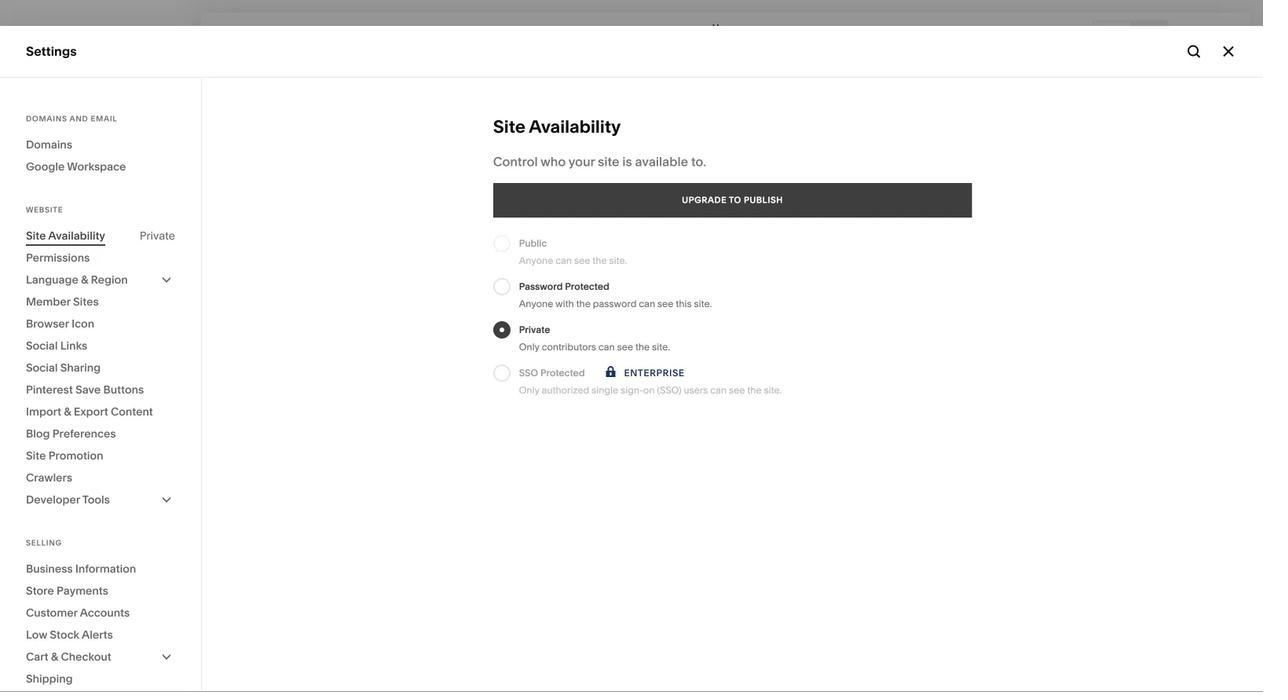 Task type: vqa. For each thing, say whether or not it's contained in the screenshot.
out
no



Task type: locate. For each thing, give the bounding box(es) containing it.
site availability down analytics
[[26, 229, 105, 242]]

member sites link
[[26, 291, 175, 313]]

availability
[[529, 116, 621, 137], [48, 229, 105, 242]]

sso
[[519, 367, 538, 379]]

site
[[493, 116, 526, 137], [26, 229, 46, 242], [26, 449, 46, 463]]

domains and email
[[26, 114, 118, 123]]

1 horizontal spatial &
[[64, 405, 71, 419]]

icon
[[72, 317, 94, 330]]

social
[[26, 339, 58, 352], [26, 361, 58, 375]]

language & region
[[26, 273, 128, 286]]

selling
[[26, 125, 67, 141], [26, 538, 62, 548]]

is
[[623, 154, 632, 169]]

0 vertical spatial domains
[[26, 114, 67, 123]]

1 vertical spatial private
[[519, 324, 550, 336]]

1 domains from the top
[[26, 114, 67, 123]]

can inside password protected anyone with the password can see this site.
[[639, 298, 656, 310]]

protected for sso
[[541, 367, 585, 379]]

upgrade to publish
[[682, 195, 783, 206]]

protected up with
[[565, 281, 610, 292]]

site. inside private only contributors can see the site.
[[652, 341, 670, 353]]

0 horizontal spatial &
[[51, 650, 58, 664]]

site promotion link
[[26, 445, 175, 467]]

accounts
[[80, 606, 130, 620]]

member sites
[[26, 295, 99, 308]]

see up password protected anyone with the password can see this site.
[[575, 255, 591, 266]]

library
[[63, 489, 105, 504]]

1 horizontal spatial private
[[519, 324, 550, 336]]

selling link
[[26, 125, 174, 143]]

site. inside password protected anyone with the password can see this site.
[[694, 298, 712, 310]]

the right with
[[577, 298, 591, 310]]

2 social from the top
[[26, 361, 58, 375]]

0 vertical spatial private
[[140, 229, 175, 242]]

crawlers
[[26, 471, 72, 485]]

2 horizontal spatial &
[[81, 273, 88, 286]]

anyone inside public anyone can see the site.
[[519, 255, 554, 266]]

1 vertical spatial only
[[519, 385, 540, 396]]

& inside dropdown button
[[51, 650, 58, 664]]

availability up "your"
[[529, 116, 621, 137]]

0 vertical spatial anyone
[[519, 255, 554, 266]]

only
[[519, 341, 540, 353], [519, 385, 540, 396]]

& up sites at the left top
[[81, 273, 88, 286]]

0 horizontal spatial availability
[[48, 229, 105, 242]]

site down blog
[[26, 449, 46, 463]]

with
[[556, 298, 574, 310]]

1 vertical spatial social
[[26, 361, 58, 375]]

0 vertical spatial &
[[81, 273, 88, 286]]

& inside 'dropdown button'
[[81, 273, 88, 286]]

private for private
[[140, 229, 175, 242]]

rubyanndersson@gmail.com
[[62, 609, 190, 620]]

0 vertical spatial availability
[[529, 116, 621, 137]]

member
[[26, 295, 71, 308]]

site up control
[[493, 116, 526, 137]]

only up sso
[[519, 341, 540, 353]]

private right the scheduling
[[140, 229, 175, 242]]

social down browser
[[26, 339, 58, 352]]

to
[[729, 195, 742, 206]]

2 domains from the top
[[26, 138, 72, 151]]

0 vertical spatial only
[[519, 341, 540, 353]]

customer accounts
[[26, 606, 130, 620]]

0 vertical spatial site availability
[[493, 116, 621, 137]]

1 vertical spatial domains
[[26, 138, 72, 151]]

control who your site is available to.
[[493, 154, 707, 169]]

sites
[[73, 295, 99, 308]]

protected inside password protected anyone with the password can see this site.
[[565, 281, 610, 292]]

0 vertical spatial protected
[[565, 281, 610, 292]]

workspace
[[67, 160, 126, 173]]

1 vertical spatial site availability
[[26, 229, 105, 242]]

protected for password
[[565, 281, 610, 292]]

site.
[[610, 255, 628, 266], [694, 298, 712, 310], [652, 341, 670, 353], [764, 385, 782, 396]]

business
[[26, 562, 73, 576]]

low stock alerts
[[26, 628, 113, 642]]

enterprise
[[624, 367, 685, 379]]

domains link
[[26, 134, 175, 156]]

the right 'users'
[[748, 385, 762, 396]]

ruby
[[62, 596, 85, 607]]

2 vertical spatial site
[[26, 449, 46, 463]]

help
[[26, 545, 54, 560]]

information
[[75, 562, 136, 576]]

can up password
[[556, 255, 572, 266]]

& for cart
[[51, 650, 58, 664]]

domains left and
[[26, 114, 67, 123]]

2 vertical spatial &
[[51, 650, 58, 664]]

see inside private only contributors can see the site.
[[617, 341, 634, 353]]

language
[[26, 273, 78, 286]]

cart & checkout button
[[26, 646, 175, 668]]

&
[[81, 273, 88, 286], [64, 405, 71, 419], [51, 650, 58, 664]]

0 vertical spatial selling
[[26, 125, 67, 141]]

site. inside public anyone can see the site.
[[610, 255, 628, 266]]

only inside private only contributors can see the site.
[[519, 341, 540, 353]]

1 selling from the top
[[26, 125, 67, 141]]

domains up marketing
[[26, 138, 72, 151]]

1 vertical spatial protected
[[541, 367, 585, 379]]

private up contributors
[[519, 324, 550, 336]]

the inside public anyone can see the site.
[[593, 255, 607, 266]]

1 vertical spatial anyone
[[519, 298, 554, 310]]

low stock alerts link
[[26, 624, 175, 646]]

0 vertical spatial social
[[26, 339, 58, 352]]

1 vertical spatial &
[[64, 405, 71, 419]]

only down sso
[[519, 385, 540, 396]]

& right cart
[[51, 650, 58, 664]]

protected up authorized
[[541, 367, 585, 379]]

website
[[26, 205, 63, 215]]

selling up business
[[26, 538, 62, 548]]

anyone down public
[[519, 255, 554, 266]]

2 anyone from the top
[[519, 298, 554, 310]]

control
[[493, 154, 538, 169]]

1 social from the top
[[26, 339, 58, 352]]

see left this on the top right of the page
[[658, 298, 674, 310]]

language & region link
[[26, 269, 175, 291]]

site promotion
[[26, 449, 103, 463]]

0 horizontal spatial site availability
[[26, 229, 105, 242]]

site. right this on the top right of the page
[[694, 298, 712, 310]]

site availability up "who"
[[493, 116, 621, 137]]

analytics
[[26, 209, 81, 224]]

sign-
[[621, 385, 644, 396]]

site. up enterprise
[[652, 341, 670, 353]]

acuity scheduling link
[[26, 236, 174, 255]]

who
[[541, 154, 566, 169]]

selling down domains and email
[[26, 125, 67, 141]]

the inside password protected anyone with the password can see this site.
[[577, 298, 591, 310]]

anyone
[[519, 255, 554, 266], [519, 298, 554, 310]]

1 horizontal spatial availability
[[529, 116, 621, 137]]

1 vertical spatial selling
[[26, 538, 62, 548]]

protected
[[565, 281, 610, 292], [541, 367, 585, 379]]

your
[[569, 154, 595, 169]]

availability up permissions
[[48, 229, 105, 242]]

social links link
[[26, 335, 175, 357]]

site. up password protected anyone with the password can see this site.
[[610, 255, 628, 266]]

tab list
[[1095, 22, 1167, 47]]

google workspace link
[[26, 156, 175, 178]]

password
[[519, 281, 563, 292]]

the up enterprise button
[[636, 341, 650, 353]]

anyone down password
[[519, 298, 554, 310]]

private inside private only contributors can see the site.
[[519, 324, 550, 336]]

the up password protected anyone with the password can see this site.
[[593, 255, 607, 266]]

& up blog preferences at bottom
[[64, 405, 71, 419]]

see up enterprise button
[[617, 341, 634, 353]]

0 horizontal spatial private
[[140, 229, 175, 242]]

can right password
[[639, 298, 656, 310]]

site down analytics
[[26, 229, 46, 242]]

upgrade
[[682, 195, 727, 206]]

1 vertical spatial availability
[[48, 229, 105, 242]]

social up the pinterest
[[26, 361, 58, 375]]

domains
[[26, 114, 67, 123], [26, 138, 72, 151]]

can right contributors
[[599, 341, 615, 353]]

see inside public anyone can see the site.
[[575, 255, 591, 266]]

ra
[[32, 602, 46, 614]]

sso protected
[[519, 367, 585, 379]]

see right 'users'
[[729, 385, 745, 396]]

1 anyone from the top
[[519, 255, 554, 266]]

shipping
[[26, 672, 73, 686]]

can
[[556, 255, 572, 266], [639, 298, 656, 310], [599, 341, 615, 353], [711, 385, 727, 396]]

1 only from the top
[[519, 341, 540, 353]]



Task type: describe. For each thing, give the bounding box(es) containing it.
asset
[[26, 489, 60, 504]]

import & export content
[[26, 405, 153, 419]]

0 vertical spatial site
[[493, 116, 526, 137]]

site
[[598, 154, 620, 169]]

private for private only contributors can see the site.
[[519, 324, 550, 336]]

upgrade to publish link
[[493, 183, 972, 218]]

home
[[713, 22, 740, 33]]

anyone inside password protected anyone with the password can see this site.
[[519, 298, 554, 310]]

tools
[[82, 493, 110, 507]]

asset library
[[26, 489, 105, 504]]

promotion
[[49, 449, 103, 463]]

on
[[644, 385, 655, 396]]

can inside public anyone can see the site.
[[556, 255, 572, 266]]

sharing
[[60, 361, 101, 375]]

store
[[26, 584, 54, 598]]

scheduling
[[67, 237, 135, 252]]

customer accounts link
[[26, 602, 175, 624]]

content
[[111, 405, 153, 419]]

to.
[[692, 154, 707, 169]]

crawlers link
[[26, 467, 175, 489]]

site inside site promotion 'link'
[[26, 449, 46, 463]]

stock
[[50, 628, 79, 642]]

publish
[[744, 195, 783, 206]]

1 horizontal spatial site availability
[[493, 116, 621, 137]]

single
[[592, 385, 619, 396]]

can right 'users'
[[711, 385, 727, 396]]

ruby anderson rubyanndersson@gmail.com
[[62, 596, 190, 620]]

can inside private only contributors can see the site.
[[599, 341, 615, 353]]

permissions
[[26, 251, 90, 264]]

enterprise button
[[602, 365, 685, 382]]

buttons
[[103, 383, 144, 397]]

checkout
[[61, 650, 111, 664]]

2 selling from the top
[[26, 538, 62, 548]]

only authorized single sign-on (sso) users can see the site.
[[519, 385, 782, 396]]

developer
[[26, 493, 80, 507]]

permissions link
[[26, 247, 175, 269]]

blog preferences link
[[26, 423, 175, 445]]

users
[[684, 385, 708, 396]]

domains for domains
[[26, 138, 72, 151]]

pinterest save buttons link
[[26, 379, 175, 401]]

asset library link
[[26, 488, 174, 507]]

developer tools
[[26, 493, 110, 507]]

see inside password protected anyone with the password can see this site.
[[658, 298, 674, 310]]

this
[[676, 298, 692, 310]]

social links
[[26, 339, 87, 352]]

help link
[[26, 544, 54, 561]]

business information
[[26, 562, 136, 576]]

the inside private only contributors can see the site.
[[636, 341, 650, 353]]

shipping link
[[26, 668, 175, 690]]

site. right 'users'
[[764, 385, 782, 396]]

customer
[[26, 606, 78, 620]]

browser icon
[[26, 317, 94, 330]]

developer tools button
[[26, 489, 175, 511]]

password protected anyone with the password can see this site.
[[519, 281, 712, 310]]

domains for domains and email
[[26, 114, 67, 123]]

google workspace
[[26, 160, 126, 173]]

payments
[[57, 584, 108, 598]]

low
[[26, 628, 47, 642]]

social sharing
[[26, 361, 101, 375]]

1 vertical spatial site
[[26, 229, 46, 242]]

contributors
[[542, 341, 597, 353]]

email
[[91, 114, 118, 123]]

settings
[[26, 44, 77, 59]]

(sso)
[[657, 385, 682, 396]]

marketing
[[26, 153, 87, 169]]

social for social sharing
[[26, 361, 58, 375]]

upgrade to publish button
[[493, 183, 972, 218]]

alerts
[[82, 628, 113, 642]]

google
[[26, 160, 65, 173]]

export
[[74, 405, 108, 419]]

2 only from the top
[[519, 385, 540, 396]]

cart
[[26, 650, 48, 664]]

import & export content link
[[26, 401, 175, 423]]

& for import
[[64, 405, 71, 419]]

pinterest save buttons
[[26, 383, 144, 397]]

business information link
[[26, 558, 175, 580]]

anderson
[[87, 596, 131, 607]]

links
[[60, 339, 87, 352]]

blog preferences
[[26, 427, 116, 441]]

and
[[70, 114, 88, 123]]

acuity scheduling
[[26, 237, 135, 252]]

language & region button
[[26, 269, 175, 291]]

social sharing link
[[26, 357, 175, 379]]

public
[[519, 238, 547, 249]]

public anyone can see the site.
[[519, 238, 628, 266]]

social for social links
[[26, 339, 58, 352]]

browser icon link
[[26, 313, 175, 335]]

authorized
[[542, 385, 590, 396]]

store payments
[[26, 584, 108, 598]]

blog
[[26, 427, 50, 441]]

marketing link
[[26, 152, 174, 171]]

& for language
[[81, 273, 88, 286]]



